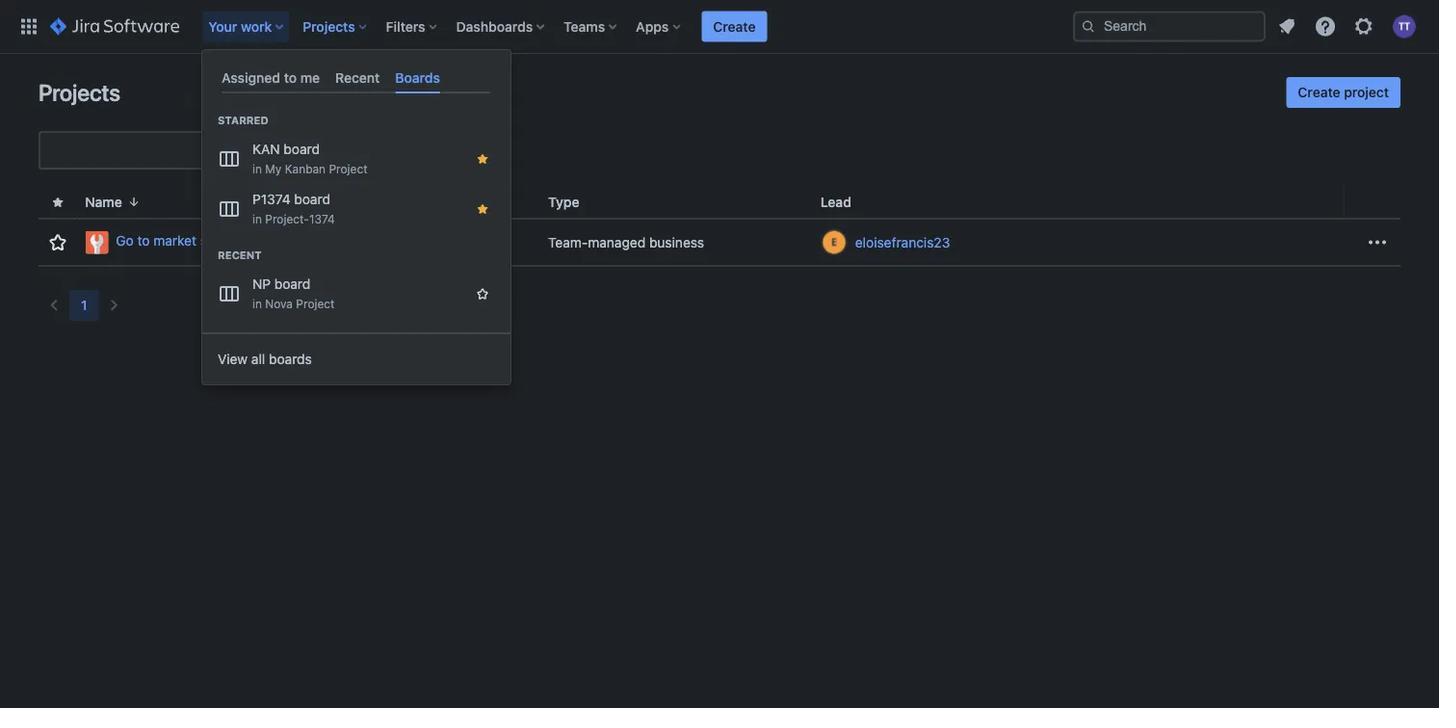 Task type: vqa. For each thing, say whether or not it's contained in the screenshot.
THE YOU'RE
no



Task type: describe. For each thing, give the bounding box(es) containing it.
dashboards button
[[451, 11, 552, 42]]

star go to market sample image
[[46, 231, 70, 254]]

create project
[[1298, 84, 1390, 100]]

starred
[[218, 114, 269, 127]]

tab list containing assigned to me
[[214, 62, 499, 94]]

my
[[265, 162, 282, 176]]

board for np board
[[274, 276, 311, 292]]

team-
[[548, 234, 588, 250]]

go
[[116, 233, 134, 249]]

star kan board image
[[475, 151, 490, 167]]

team-managed business
[[548, 234, 704, 250]]

assigned to me
[[222, 69, 320, 85]]

0 horizontal spatial recent
[[218, 249, 262, 262]]

project inside kan board in my kanban project
[[329, 162, 368, 176]]

view all boards
[[218, 351, 312, 367]]

p1374 board in project-1374
[[252, 191, 335, 226]]

kan
[[252, 141, 280, 157]]

apps button
[[630, 11, 688, 42]]

kan board in my kanban project
[[252, 141, 368, 176]]

apps
[[636, 18, 669, 34]]

search image
[[1081, 19, 1097, 34]]

type
[[548, 194, 580, 210]]

in for np board
[[252, 297, 262, 310]]

np
[[252, 276, 271, 292]]

view
[[218, 351, 248, 367]]

eloisefrancis23 link
[[856, 233, 950, 252]]

view all boards link
[[202, 340, 511, 379]]

kanban
[[285, 162, 326, 176]]

next image
[[103, 294, 126, 317]]

star np board image
[[475, 286, 490, 302]]

help image
[[1314, 15, 1337, 38]]

project inside the np board in nova project
[[296, 297, 335, 310]]

banner containing your work
[[0, 0, 1440, 54]]

open image
[[467, 139, 490, 162]]

notifications image
[[1276, 15, 1299, 38]]

settings image
[[1353, 15, 1376, 38]]

to for assigned
[[284, 69, 297, 85]]

me
[[300, 69, 320, 85]]

managed
[[588, 234, 646, 250]]

lead button
[[813, 191, 875, 213]]

nova
[[265, 297, 293, 310]]

boards
[[269, 351, 312, 367]]

your profile and settings image
[[1393, 15, 1416, 38]]

go to market sample
[[116, 233, 245, 249]]



Task type: locate. For each thing, give the bounding box(es) containing it.
in
[[252, 162, 262, 176], [252, 212, 262, 226], [252, 297, 262, 310]]

previous image
[[42, 294, 66, 317]]

recent
[[335, 69, 380, 85], [218, 249, 262, 262]]

in inside kan board in my kanban project
[[252, 162, 262, 176]]

to inside tab list
[[284, 69, 297, 85]]

work
[[308, 143, 336, 157]]

np board in nova project
[[252, 276, 335, 310]]

to
[[284, 69, 297, 85], [137, 233, 150, 249]]

eloisefrancis23
[[856, 234, 950, 250]]

work
[[241, 18, 272, 34]]

lead
[[821, 194, 852, 210]]

management
[[339, 143, 410, 157]]

name
[[85, 194, 122, 210]]

create inside create project button
[[1298, 84, 1341, 100]]

primary element
[[12, 0, 1073, 53]]

banner
[[0, 0, 1440, 54]]

projects
[[303, 18, 355, 34], [39, 79, 120, 106]]

0 vertical spatial board
[[284, 141, 320, 157]]

0 horizontal spatial to
[[137, 233, 150, 249]]

1 vertical spatial create
[[1298, 84, 1341, 100]]

board inside the np board in nova project
[[274, 276, 311, 292]]

board up 1374
[[294, 191, 330, 207]]

jira
[[285, 143, 305, 157]]

go to market sample link
[[85, 231, 369, 254]]

project
[[1344, 84, 1390, 100]]

create inside create button
[[713, 18, 756, 34]]

business
[[649, 234, 704, 250]]

market
[[153, 233, 197, 249]]

name button
[[77, 191, 149, 213]]

1 horizontal spatial recent
[[335, 69, 380, 85]]

board inside kan board in my kanban project
[[284, 141, 320, 157]]

2 vertical spatial in
[[252, 297, 262, 310]]

assigned
[[222, 69, 280, 85]]

0 horizontal spatial create
[[713, 18, 756, 34]]

jira software image
[[50, 15, 179, 38], [50, 15, 179, 38]]

1374
[[309, 212, 335, 226]]

in inside the np board in nova project
[[252, 297, 262, 310]]

create for create
[[713, 18, 756, 34]]

in down "np"
[[252, 297, 262, 310]]

0 vertical spatial projects
[[303, 18, 355, 34]]

more image
[[1366, 231, 1390, 254]]

to right go
[[137, 233, 150, 249]]

your work
[[208, 18, 272, 34]]

0 horizontal spatial projects
[[39, 79, 120, 106]]

project right the nova
[[296, 297, 335, 310]]

teams
[[564, 18, 605, 34]]

board for kan board
[[284, 141, 320, 157]]

board up kanban
[[284, 141, 320, 157]]

Search field
[[1073, 11, 1266, 42]]

1 button
[[69, 290, 99, 321]]

recent down sample at left
[[218, 249, 262, 262]]

projects inside projects popup button
[[303, 18, 355, 34]]

dashboards
[[456, 18, 533, 34]]

1 horizontal spatial to
[[284, 69, 297, 85]]

create for create project
[[1298, 84, 1341, 100]]

in for kan board
[[252, 162, 262, 176]]

board up the nova
[[274, 276, 311, 292]]

create project button
[[1287, 77, 1401, 108]]

create button
[[702, 11, 767, 42]]

1 horizontal spatial projects
[[303, 18, 355, 34]]

create left project
[[1298, 84, 1341, 100]]

filters
[[386, 18, 425, 34]]

recent right me
[[335, 69, 380, 85]]

create right apps dropdown button
[[713, 18, 756, 34]]

1 vertical spatial project
[[296, 297, 335, 310]]

filters button
[[380, 11, 445, 42]]

in left the my
[[252, 162, 262, 176]]

1 vertical spatial to
[[137, 233, 150, 249]]

in for p1374 board
[[252, 212, 262, 226]]

3 in from the top
[[252, 297, 262, 310]]

1
[[81, 297, 87, 313]]

create
[[713, 18, 756, 34], [1298, 84, 1341, 100]]

1 vertical spatial recent
[[218, 249, 262, 262]]

1 in from the top
[[252, 162, 262, 176]]

boards
[[395, 69, 440, 85]]

projects button
[[297, 11, 374, 42]]

2 in from the top
[[252, 212, 262, 226]]

teams button
[[558, 11, 625, 42]]

None text field
[[40, 137, 229, 164]]

1 horizontal spatial create
[[1298, 84, 1341, 100]]

1 vertical spatial projects
[[39, 79, 120, 106]]

to left me
[[284, 69, 297, 85]]

2 vertical spatial board
[[274, 276, 311, 292]]

in down p1374
[[252, 212, 262, 226]]

appswitcher icon image
[[17, 15, 40, 38]]

tab list
[[214, 62, 499, 94]]

your
[[208, 18, 237, 34]]

jira work management
[[285, 143, 410, 157]]

project
[[329, 162, 368, 176], [296, 297, 335, 310]]

board
[[284, 141, 320, 157], [294, 191, 330, 207], [274, 276, 311, 292]]

0 vertical spatial recent
[[335, 69, 380, 85]]

project down jira work management
[[329, 162, 368, 176]]

1 vertical spatial board
[[294, 191, 330, 207]]

board inside p1374 board in project-1374
[[294, 191, 330, 207]]

board for p1374 board
[[294, 191, 330, 207]]

0 vertical spatial in
[[252, 162, 262, 176]]

1 vertical spatial in
[[252, 212, 262, 226]]

sample
[[200, 233, 245, 249]]

your work button
[[203, 11, 291, 42]]

0 vertical spatial create
[[713, 18, 756, 34]]

0 vertical spatial project
[[329, 162, 368, 176]]

in inside p1374 board in project-1374
[[252, 212, 262, 226]]

projects down appswitcher icon
[[39, 79, 120, 106]]

project-
[[265, 212, 309, 226]]

to for go
[[137, 233, 150, 249]]

0 vertical spatial to
[[284, 69, 297, 85]]

projects up me
[[303, 18, 355, 34]]

all
[[251, 351, 265, 367]]

p1374
[[252, 191, 291, 207]]

star p1374 board image
[[475, 202, 490, 217]]



